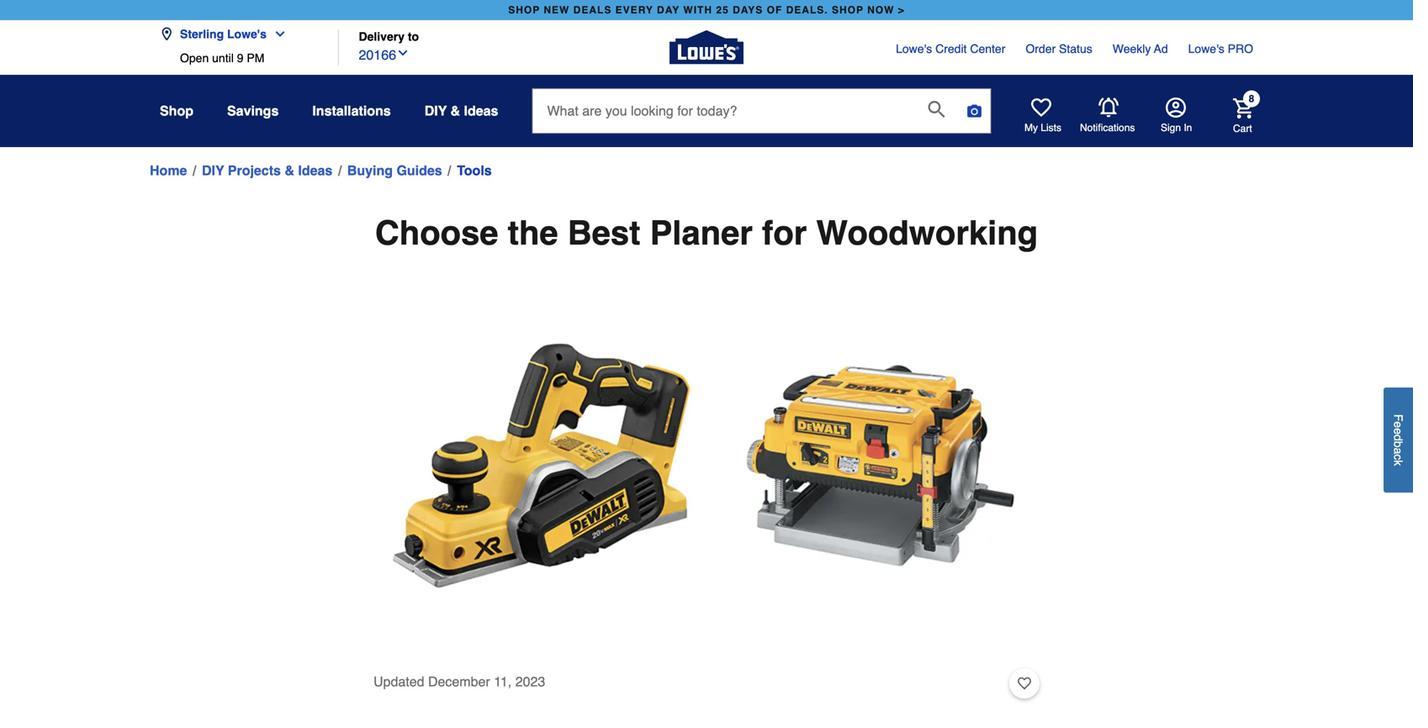Task type: describe. For each thing, give the bounding box(es) containing it.
lowe's home improvement lists image
[[1032, 98, 1052, 118]]

lowe's pro link
[[1189, 40, 1254, 57]]

credit
[[936, 42, 967, 56]]

home
[[150, 163, 187, 178]]

savings
[[227, 103, 279, 119]]

ideas inside diy & ideas button
[[464, 103, 498, 119]]

deals.
[[786, 4, 828, 16]]

sterling lowe's
[[180, 27, 267, 41]]

choose
[[375, 214, 499, 252]]

cart
[[1233, 123, 1253, 134]]

>
[[898, 4, 905, 16]]

shop new deals every day with 25 days of deals. shop now >
[[508, 4, 905, 16]]

lowe's for lowe's pro
[[1189, 42, 1225, 56]]

shop new deals every day with 25 days of deals. shop now > link
[[505, 0, 908, 20]]

lowe's home improvement notification center image
[[1099, 98, 1119, 118]]

a
[[1392, 448, 1406, 455]]

lowe's inside button
[[227, 27, 267, 41]]

sign
[[1161, 122, 1181, 134]]

f
[[1392, 415, 1406, 422]]

choose the best planer for woodworking
[[375, 214, 1038, 252]]

heart outline image
[[1018, 675, 1032, 693]]

now
[[868, 4, 895, 16]]

1 e from the top
[[1392, 422, 1406, 428]]

sterling
[[180, 27, 224, 41]]

the
[[508, 214, 558, 252]]

& inside button
[[451, 103, 460, 119]]

in
[[1184, 122, 1193, 134]]

lowe's home improvement account image
[[1166, 98, 1186, 118]]

december
[[428, 674, 490, 690]]

2 e from the top
[[1392, 428, 1406, 435]]

lowe's home improvement logo image
[[670, 11, 744, 85]]

diy projects & ideas
[[202, 163, 333, 178]]

my lists link
[[1025, 98, 1062, 135]]

diy for diy projects & ideas
[[202, 163, 224, 178]]

until
[[212, 51, 234, 65]]

woodworking
[[816, 214, 1038, 252]]

weekly ad
[[1113, 42, 1168, 56]]

f e e d b a c k button
[[1384, 388, 1413, 493]]

2023
[[516, 674, 545, 690]]

1 shop from the left
[[508, 4, 540, 16]]

camera image
[[966, 103, 983, 119]]

diy & ideas button
[[425, 96, 498, 126]]

days
[[733, 4, 763, 16]]

for
[[762, 214, 807, 252]]

chevron down image
[[267, 27, 287, 41]]

diy for diy & ideas
[[425, 103, 447, 119]]

notifications
[[1080, 122, 1135, 134]]

ideas inside the diy projects & ideas link
[[298, 163, 333, 178]]

9
[[237, 51, 244, 65]]

lowe's credit center
[[896, 42, 1006, 56]]

diy & ideas
[[425, 103, 498, 119]]

every
[[616, 4, 654, 16]]

center
[[970, 42, 1006, 56]]

b
[[1392, 442, 1406, 448]]

k
[[1392, 461, 1406, 466]]



Task type: vqa. For each thing, say whether or not it's contained in the screenshot.
8
yes



Task type: locate. For each thing, give the bounding box(es) containing it.
projects
[[228, 163, 281, 178]]

lowe's
[[227, 27, 267, 41], [896, 42, 932, 56], [1189, 42, 1225, 56]]

c
[[1392, 455, 1406, 461]]

sign in
[[1161, 122, 1193, 134]]

0 vertical spatial &
[[451, 103, 460, 119]]

e up d
[[1392, 422, 1406, 428]]

weekly ad link
[[1113, 40, 1168, 57]]

diy up guides
[[425, 103, 447, 119]]

& right the projects
[[285, 163, 294, 178]]

planer
[[650, 214, 753, 252]]

shop button
[[160, 96, 194, 126]]

2 shop from the left
[[832, 4, 864, 16]]

ideas left buying
[[298, 163, 333, 178]]

lowe's left credit
[[896, 42, 932, 56]]

my lists
[[1025, 122, 1062, 134]]

sign in button
[[1161, 98, 1193, 135]]

search image
[[928, 101, 945, 118]]

Search Query text field
[[533, 89, 915, 133]]

1 vertical spatial &
[[285, 163, 294, 178]]

guides
[[397, 163, 442, 178]]

0 vertical spatial diy
[[425, 103, 447, 119]]

20166
[[359, 47, 396, 63]]

1 horizontal spatial shop
[[832, 4, 864, 16]]

a dewalt benchtop planer and a dewalt handheld electric planer. image
[[374, 278, 1040, 654]]

savings button
[[227, 96, 279, 126]]

buying guides link
[[347, 161, 442, 181]]

e
[[1392, 422, 1406, 428], [1392, 428, 1406, 435]]

deals
[[574, 4, 612, 16]]

diy inside the diy projects & ideas link
[[202, 163, 224, 178]]

tools link
[[457, 161, 492, 181]]

lists
[[1041, 122, 1062, 134]]

e up "b"
[[1392, 428, 1406, 435]]

lowe's for lowe's credit center
[[896, 42, 932, 56]]

1 horizontal spatial ideas
[[464, 103, 498, 119]]

1 vertical spatial diy
[[202, 163, 224, 178]]

delivery to
[[359, 30, 419, 43]]

lowe's home improvement cart image
[[1233, 98, 1254, 118]]

shop left new
[[508, 4, 540, 16]]

ideas
[[464, 103, 498, 119], [298, 163, 333, 178]]

sterling lowe's button
[[160, 17, 294, 51]]

pro
[[1228, 42, 1254, 56]]

0 horizontal spatial ideas
[[298, 163, 333, 178]]

1 horizontal spatial &
[[451, 103, 460, 119]]

order status link
[[1026, 40, 1093, 57]]

updated december 11, 2023
[[374, 674, 545, 690]]

open until 9 pm
[[180, 51, 265, 65]]

diy left the projects
[[202, 163, 224, 178]]

shop left now
[[832, 4, 864, 16]]

installations
[[312, 103, 391, 119]]

buying
[[347, 163, 393, 178]]

new
[[544, 4, 570, 16]]

0 horizontal spatial diy
[[202, 163, 224, 178]]

0 horizontal spatial shop
[[508, 4, 540, 16]]

0 vertical spatial ideas
[[464, 103, 498, 119]]

& up tools
[[451, 103, 460, 119]]

1 horizontal spatial lowe's
[[896, 42, 932, 56]]

location image
[[160, 27, 173, 41]]

diy inside diy & ideas button
[[425, 103, 447, 119]]

pm
[[247, 51, 265, 65]]

of
[[767, 4, 783, 16]]

delivery
[[359, 30, 405, 43]]

shop
[[508, 4, 540, 16], [832, 4, 864, 16]]

lowe's credit center link
[[896, 40, 1006, 57]]

weekly
[[1113, 42, 1151, 56]]

25
[[716, 4, 729, 16]]

ad
[[1154, 42, 1168, 56]]

ideas up tools
[[464, 103, 498, 119]]

order
[[1026, 42, 1056, 56]]

diy
[[425, 103, 447, 119], [202, 163, 224, 178]]

lowe's up 9
[[227, 27, 267, 41]]

diy projects & ideas link
[[202, 161, 333, 181]]

None search field
[[532, 88, 992, 149]]

to
[[408, 30, 419, 43]]

my
[[1025, 122, 1038, 134]]

1 horizontal spatial diy
[[425, 103, 447, 119]]

with
[[684, 4, 713, 16]]

1 vertical spatial ideas
[[298, 163, 333, 178]]

chevron down image
[[396, 46, 410, 60]]

installations button
[[312, 96, 391, 126]]

&
[[451, 103, 460, 119], [285, 163, 294, 178]]

day
[[657, 4, 680, 16]]

tools
[[457, 163, 492, 178]]

updated
[[374, 674, 424, 690]]

buying guides
[[347, 163, 442, 178]]

order status
[[1026, 42, 1093, 56]]

lowe's left 'pro'
[[1189, 42, 1225, 56]]

open
[[180, 51, 209, 65]]

shop
[[160, 103, 194, 119]]

best
[[568, 214, 641, 252]]

lowe's pro
[[1189, 42, 1254, 56]]

8
[[1249, 93, 1255, 105]]

home link
[[150, 161, 187, 181]]

0 horizontal spatial &
[[285, 163, 294, 178]]

0 horizontal spatial lowe's
[[227, 27, 267, 41]]

d
[[1392, 435, 1406, 442]]

status
[[1059, 42, 1093, 56]]

20166 button
[[359, 43, 410, 65]]

2 horizontal spatial lowe's
[[1189, 42, 1225, 56]]

11,
[[494, 674, 512, 690]]

f e e d b a c k
[[1392, 415, 1406, 466]]



